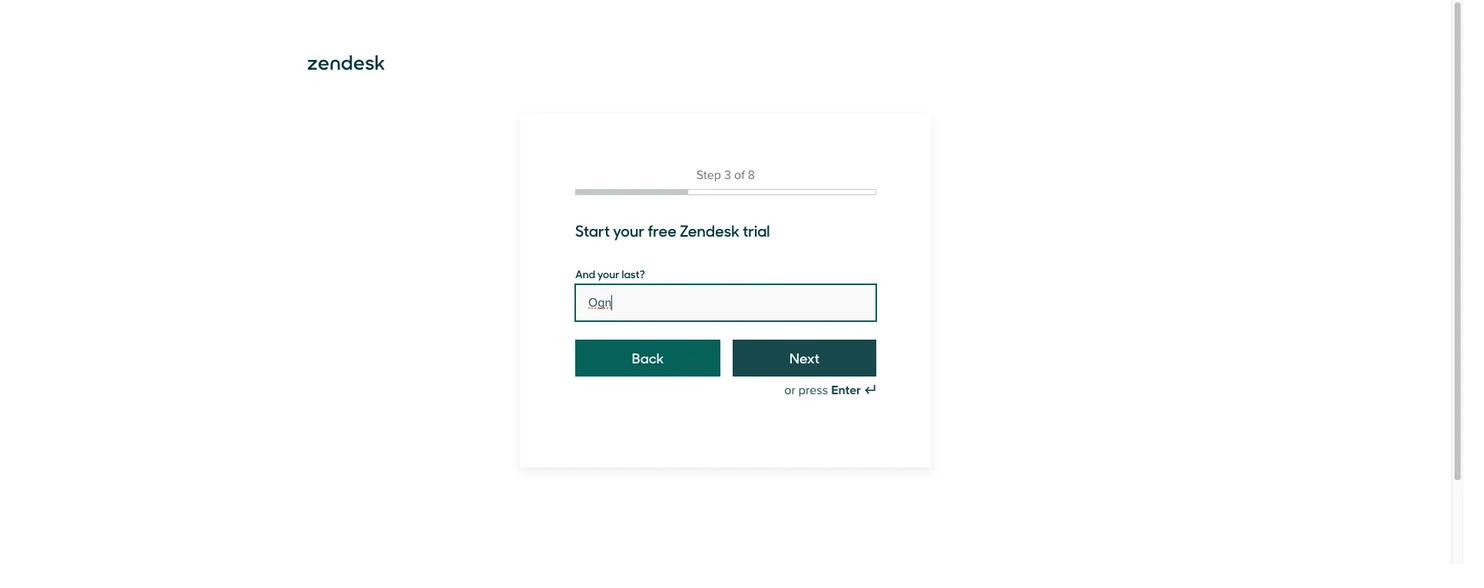 Task type: locate. For each thing, give the bounding box(es) containing it.
And your last? text field
[[576, 284, 877, 321]]

start your free zendesk trial
[[576, 219, 770, 241]]

zendesk
[[680, 219, 740, 241]]

of
[[735, 168, 745, 183]]

your left free
[[613, 219, 645, 241]]

your
[[613, 219, 645, 241], [598, 266, 620, 281]]

and your last?
[[576, 266, 645, 281]]

zendesk image
[[308, 55, 385, 70]]

free
[[648, 219, 677, 241]]

8
[[748, 168, 755, 183]]

enter image
[[864, 384, 877, 397]]

your for start
[[613, 219, 645, 241]]

0 vertical spatial your
[[613, 219, 645, 241]]

and
[[576, 266, 596, 281]]

step
[[697, 168, 721, 183]]

back
[[632, 348, 664, 367]]

3
[[725, 168, 731, 183]]

your right and
[[598, 266, 620, 281]]

step 3 of 8
[[697, 168, 755, 183]]

1 vertical spatial your
[[598, 266, 620, 281]]



Task type: vqa. For each thing, say whether or not it's contained in the screenshot.
or press Enter
yes



Task type: describe. For each thing, give the bounding box(es) containing it.
start
[[576, 219, 610, 241]]

next
[[790, 348, 820, 367]]

last?
[[622, 266, 645, 281]]

press
[[799, 383, 828, 398]]

or
[[785, 383, 796, 398]]

back button
[[576, 340, 721, 377]]

or press enter
[[785, 383, 861, 398]]

enter
[[832, 383, 861, 398]]

your for and
[[598, 266, 620, 281]]

trial
[[743, 219, 770, 241]]

next button
[[733, 340, 877, 377]]



